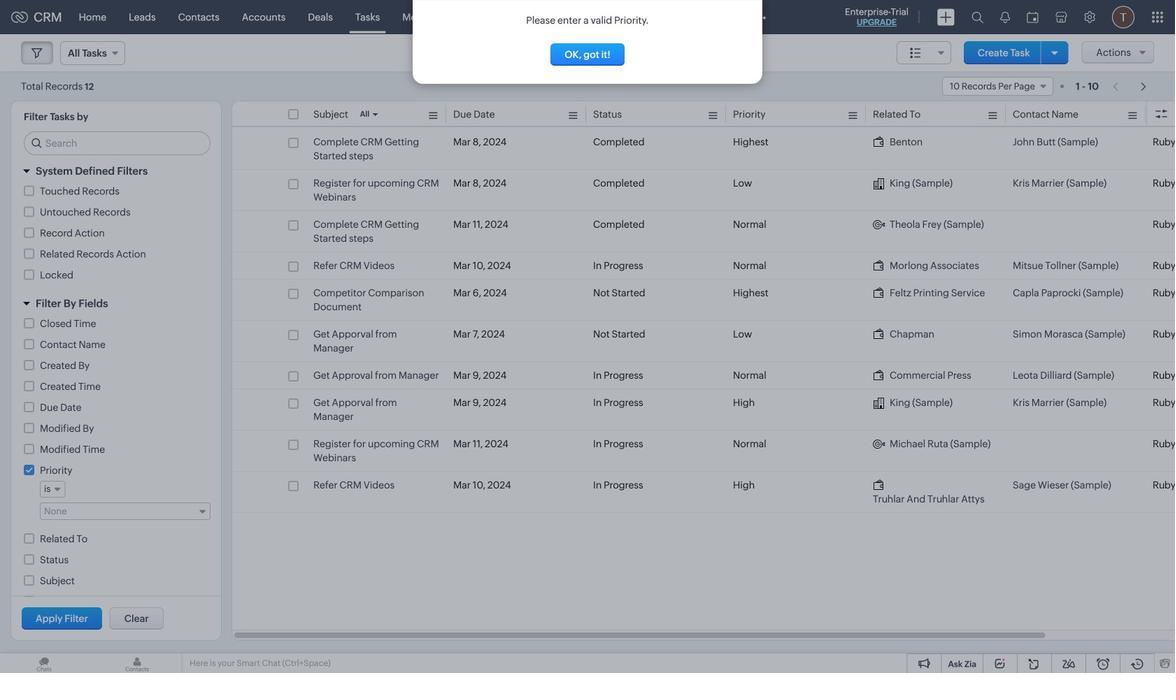 Task type: vqa. For each thing, say whether or not it's contained in the screenshot.
the Signals icon
yes



Task type: describe. For each thing, give the bounding box(es) containing it.
signals element
[[992, 0, 1019, 34]]

profile element
[[1104, 0, 1143, 34]]

logo image
[[11, 12, 28, 23]]

contacts image
[[93, 654, 181, 674]]

create menu image
[[938, 9, 955, 26]]

profile image
[[1112, 6, 1135, 28]]

Search text field
[[24, 132, 210, 155]]



Task type: locate. For each thing, give the bounding box(es) containing it.
signals image
[[1001, 11, 1010, 23]]

create menu element
[[929, 0, 963, 34]]

search element
[[963, 0, 992, 34]]

chats image
[[0, 654, 88, 674]]

row group
[[232, 129, 1175, 514]]

search image
[[972, 11, 984, 23]]



